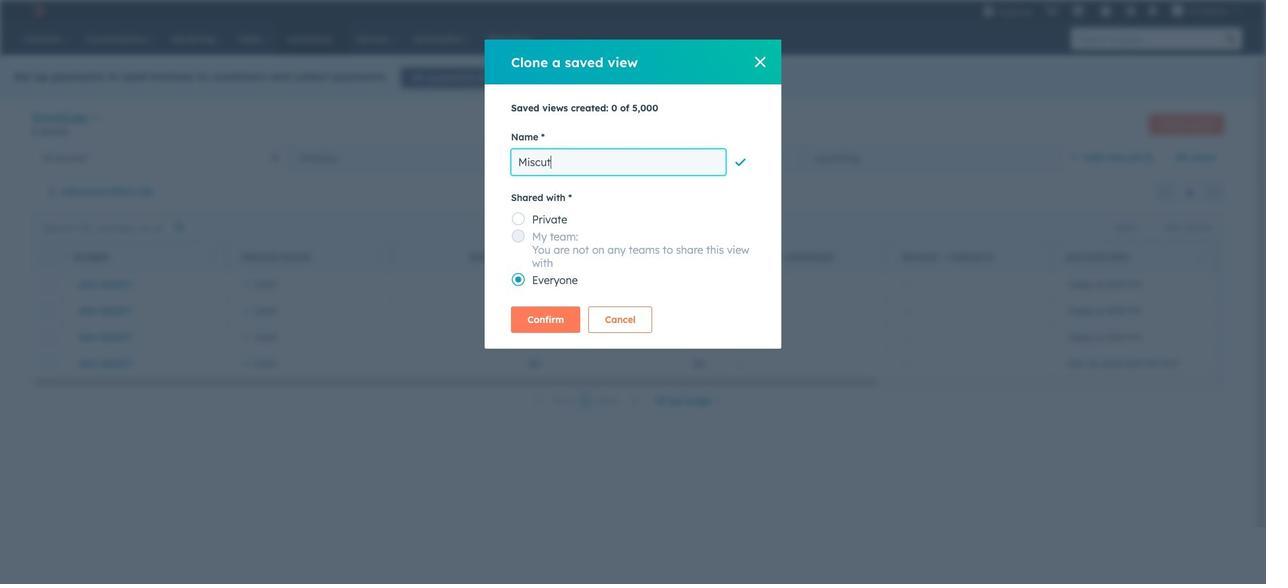 Task type: describe. For each thing, give the bounding box(es) containing it.
press to sort. image for second press to sort. element from the right
[[706, 252, 711, 261]]

1 press to sort. element from the left
[[210, 252, 215, 263]]

close image
[[755, 57, 766, 67]]

5 press to sort. element from the left
[[1200, 252, 1205, 263]]

pagination navigation
[[528, 392, 648, 410]]

Search HubSpot search field
[[1071, 28, 1221, 50]]

Search ID, number, or amount billed search field
[[35, 216, 195, 240]]

1 press to sort. image from the left
[[210, 252, 215, 261]]

2 press to sort. image from the left
[[375, 252, 380, 261]]

2 column header from the left
[[887, 243, 1052, 272]]



Task type: vqa. For each thing, say whether or not it's contained in the screenshot.
Landing page submission totals element
no



Task type: locate. For each thing, give the bounding box(es) containing it.
0 horizontal spatial press to sort. image
[[210, 252, 215, 261]]

column header
[[722, 243, 887, 272], [887, 243, 1052, 272]]

2 horizontal spatial press to sort. image
[[1200, 252, 1205, 261]]

1 press to sort. image from the left
[[541, 252, 546, 261]]

4 press to sort. element from the left
[[706, 252, 711, 263]]

None text field
[[511, 149, 726, 176]]

jacob simon image
[[1172, 5, 1184, 16]]

menu
[[976, 0, 1251, 21]]

press to sort. image for 3rd press to sort. element
[[541, 252, 546, 261]]

0 horizontal spatial press to sort. image
[[541, 252, 546, 261]]

press to sort. element
[[210, 252, 215, 263], [375, 252, 380, 263], [541, 252, 546, 263], [706, 252, 711, 263], [1200, 252, 1205, 263]]

3 press to sort. element from the left
[[541, 252, 546, 263]]

press to sort. image
[[541, 252, 546, 261], [706, 252, 711, 261], [1200, 252, 1205, 261]]

3 press to sort. image from the left
[[1200, 252, 1205, 261]]

2 press to sort. image from the left
[[706, 252, 711, 261]]

1 column header from the left
[[722, 243, 887, 272]]

press to sort. image for 5th press to sort. element from the left
[[1200, 252, 1205, 261]]

banner
[[32, 108, 1225, 144]]

dialog
[[485, 40, 782, 349]]

press to sort. image
[[210, 252, 215, 261], [375, 252, 380, 261]]

1 horizontal spatial press to sort. image
[[706, 252, 711, 261]]

2 press to sort. element from the left
[[375, 252, 380, 263]]

1 horizontal spatial press to sort. image
[[375, 252, 380, 261]]

marketplaces image
[[1073, 6, 1085, 18]]



